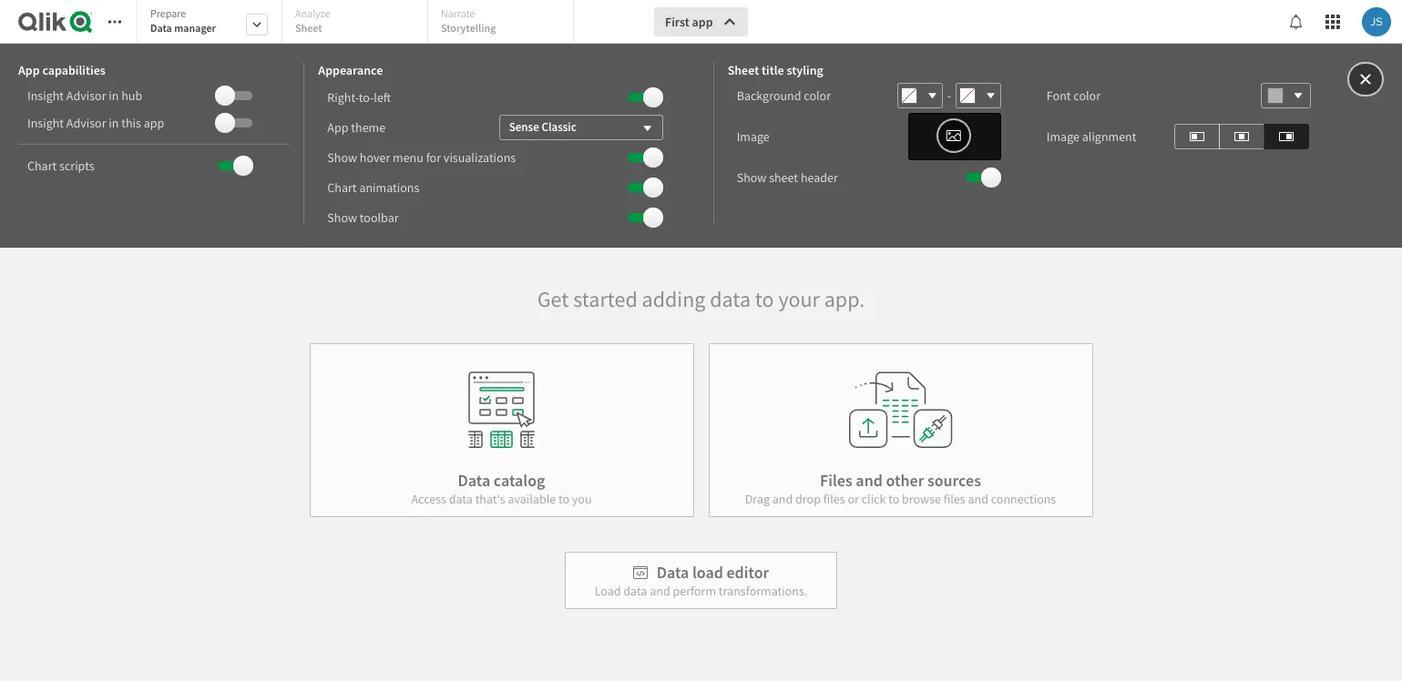 Task type: locate. For each thing, give the bounding box(es) containing it.
1 vertical spatial app
[[144, 115, 164, 131]]

1 vertical spatial advisor
[[66, 115, 106, 131]]

align right image
[[1279, 125, 1294, 147]]

show left hover
[[327, 149, 357, 165]]

0 horizontal spatial data
[[150, 21, 172, 35]]

color for background color
[[804, 87, 831, 104]]

chart
[[27, 158, 57, 174], [327, 179, 357, 195]]

and
[[856, 470, 883, 491], [773, 491, 793, 508], [968, 491, 989, 508], [650, 583, 670, 600]]

1 in from the top
[[109, 87, 119, 104]]

files right browse at the bottom of the page
[[944, 491, 966, 508]]

first app
[[665, 14, 713, 30]]

to right click
[[889, 491, 900, 508]]

show for show toolbar
[[327, 209, 357, 226]]

sense classic
[[509, 119, 577, 134]]

0 vertical spatial data
[[710, 285, 751, 313]]

background
[[737, 87, 801, 104]]

select image image
[[946, 125, 962, 147]]

1 horizontal spatial to
[[755, 285, 774, 313]]

chart up show toolbar
[[327, 179, 357, 195]]

app for app theme
[[327, 119, 349, 135]]

sense
[[509, 119, 539, 134]]

access
[[411, 491, 446, 508]]

files
[[820, 470, 853, 491]]

alignment
[[1082, 128, 1137, 145]]

to inside files and other sources drag and drop files or click to browse files and connections
[[889, 491, 900, 508]]

for
[[426, 149, 441, 165]]

2 horizontal spatial data
[[657, 562, 689, 583]]

app
[[692, 14, 713, 30], [144, 115, 164, 131]]

sheet
[[769, 169, 798, 186]]

1 horizontal spatial data
[[458, 470, 490, 491]]

1 horizontal spatial image
[[1047, 128, 1080, 145]]

first
[[665, 14, 690, 30]]

data left catalog
[[458, 470, 490, 491]]

started
[[573, 285, 638, 313]]

chart for chart scripts
[[27, 158, 57, 174]]

app
[[18, 62, 40, 78], [327, 119, 349, 135]]

0 vertical spatial app
[[18, 62, 40, 78]]

font color
[[1047, 87, 1101, 104]]

data for data catalog access data that's available to you
[[458, 470, 490, 491]]

show sheet header
[[737, 169, 838, 186]]

0 vertical spatial advisor
[[66, 87, 106, 104]]

2 color from the left
[[1074, 87, 1101, 104]]

load data and perform transformations.
[[595, 583, 808, 600]]

data right adding
[[710, 285, 751, 313]]

toolbar containing first app
[[0, 0, 1402, 248]]

in left "hub"
[[109, 87, 119, 104]]

2 in from the top
[[109, 115, 119, 131]]

data left that's at the left bottom of the page
[[449, 491, 473, 508]]

1 horizontal spatial files
[[944, 491, 966, 508]]

show for show sheet header
[[737, 169, 767, 186]]

image down the background
[[737, 128, 770, 145]]

files left "or"
[[824, 491, 845, 508]]

app right this
[[144, 115, 164, 131]]

image
[[737, 128, 770, 145], [1047, 128, 1080, 145]]

image down font
[[1047, 128, 1080, 145]]

data left load
[[657, 562, 689, 583]]

right-
[[327, 89, 359, 105]]

connections
[[991, 491, 1056, 508]]

data for to
[[710, 285, 751, 313]]

insight advisor in hub
[[27, 87, 142, 104]]

in
[[109, 87, 119, 104], [109, 115, 119, 131]]

menu
[[393, 149, 424, 165]]

appearance
[[318, 62, 383, 78]]

1 vertical spatial in
[[109, 115, 119, 131]]

color
[[804, 87, 831, 104], [1074, 87, 1101, 104]]

image for image alignment
[[1047, 128, 1080, 145]]

data
[[710, 285, 751, 313], [449, 491, 473, 508], [624, 583, 647, 600]]

1 files from the left
[[824, 491, 845, 508]]

color down styling
[[804, 87, 831, 104]]

chart left scripts
[[27, 158, 57, 174]]

show left sheet at the right of the page
[[737, 169, 767, 186]]

0 horizontal spatial color
[[804, 87, 831, 104]]

2 vertical spatial show
[[327, 209, 357, 226]]

advisor down insight advisor in hub
[[66, 115, 106, 131]]

0 vertical spatial insight
[[27, 87, 64, 104]]

data inside data catalog access data that's available to you
[[458, 470, 490, 491]]

sheet title styling
[[728, 62, 824, 78]]

app left capabilities
[[18, 62, 40, 78]]

0 horizontal spatial data
[[449, 491, 473, 508]]

in left this
[[109, 115, 119, 131]]

this
[[121, 115, 141, 131]]

1 vertical spatial data
[[458, 470, 490, 491]]

catalog
[[494, 470, 545, 491]]

0 horizontal spatial chart
[[27, 158, 57, 174]]

browse
[[902, 491, 941, 508]]

show
[[327, 149, 357, 165], [737, 169, 767, 186], [327, 209, 357, 226]]

2 vertical spatial data
[[657, 562, 689, 583]]

toolbar
[[0, 0, 1402, 248]]

capabilities
[[42, 62, 106, 78]]

advisor
[[66, 87, 106, 104], [66, 115, 106, 131]]

color right font
[[1074, 87, 1101, 104]]

1 vertical spatial data
[[449, 491, 473, 508]]

to
[[755, 285, 774, 313], [559, 491, 570, 508], [889, 491, 900, 508]]

files
[[824, 491, 845, 508], [944, 491, 966, 508]]

0 horizontal spatial files
[[824, 491, 845, 508]]

1 horizontal spatial color
[[1074, 87, 1101, 104]]

app.
[[824, 285, 865, 313]]

1 image from the left
[[737, 128, 770, 145]]

0 vertical spatial app
[[692, 14, 713, 30]]

advisor down capabilities
[[66, 87, 106, 104]]

in for this
[[109, 115, 119, 131]]

to left you
[[559, 491, 570, 508]]

0 horizontal spatial app
[[18, 62, 40, 78]]

data
[[150, 21, 172, 35], [458, 470, 490, 491], [657, 562, 689, 583]]

0 vertical spatial in
[[109, 87, 119, 104]]

get started adding data to your app. application
[[0, 0, 1402, 682]]

2 files from the left
[[944, 491, 966, 508]]

in for hub
[[109, 87, 119, 104]]

1 vertical spatial app
[[327, 119, 349, 135]]

data down prepare
[[150, 21, 172, 35]]

1 vertical spatial show
[[737, 169, 767, 186]]

1 horizontal spatial data
[[624, 583, 647, 600]]

show left toolbar on the top left
[[327, 209, 357, 226]]

data catalog access data that's available to you
[[411, 470, 592, 508]]

1 horizontal spatial chart
[[327, 179, 357, 195]]

0 vertical spatial show
[[327, 149, 357, 165]]

data right load at the bottom of the page
[[624, 583, 647, 600]]

sheet
[[728, 62, 759, 78]]

1 vertical spatial insight
[[27, 115, 64, 131]]

drag
[[745, 491, 770, 508]]

0 vertical spatial data
[[150, 21, 172, 35]]

1 advisor from the top
[[66, 87, 106, 104]]

2 insight from the top
[[27, 115, 64, 131]]

1 horizontal spatial app
[[327, 119, 349, 135]]

0 horizontal spatial image
[[737, 128, 770, 145]]

1 horizontal spatial app
[[692, 14, 713, 30]]

1 vertical spatial chart
[[327, 179, 357, 195]]

1 color from the left
[[804, 87, 831, 104]]

2 horizontal spatial to
[[889, 491, 900, 508]]

to left your
[[755, 285, 774, 313]]

title
[[762, 62, 784, 78]]

1 insight from the top
[[27, 87, 64, 104]]

insight
[[27, 87, 64, 104], [27, 115, 64, 131]]

close app options image
[[1358, 68, 1374, 90]]

load
[[595, 583, 621, 600]]

app left theme
[[327, 119, 349, 135]]

insight up chart scripts
[[27, 115, 64, 131]]

chart scripts
[[27, 158, 94, 174]]

data inside data catalog access data that's available to you
[[449, 491, 473, 508]]

2 advisor from the top
[[66, 115, 106, 131]]

jacob simon image
[[1362, 7, 1391, 36]]

2 image from the left
[[1047, 128, 1080, 145]]

styling
[[787, 62, 824, 78]]

other
[[886, 470, 924, 491]]

sense classic button
[[499, 114, 663, 140]]

classic
[[542, 119, 577, 134]]

editor
[[727, 562, 769, 583]]

insight down app capabilities
[[27, 87, 64, 104]]

2 horizontal spatial data
[[710, 285, 751, 313]]

0 horizontal spatial to
[[559, 491, 570, 508]]

0 vertical spatial chart
[[27, 158, 57, 174]]

app right first
[[692, 14, 713, 30]]

adding
[[642, 285, 706, 313]]

and right files
[[856, 470, 883, 491]]

data for that's
[[449, 491, 473, 508]]

files and other sources drag and drop files or click to browse files and connections
[[745, 470, 1056, 508]]



Task type: vqa. For each thing, say whether or not it's contained in the screenshot.
Recently within the 'HOME' "main content"
no



Task type: describe. For each thing, give the bounding box(es) containing it.
that's
[[475, 491, 505, 508]]

image for image
[[737, 128, 770, 145]]

sources
[[928, 470, 981, 491]]

font
[[1047, 87, 1071, 104]]

app capabilities
[[18, 62, 106, 78]]

and left connections
[[968, 491, 989, 508]]

show for show hover menu for visualizations
[[327, 149, 357, 165]]

you
[[572, 491, 592, 508]]

image alignment
[[1047, 128, 1137, 145]]

perform
[[673, 583, 716, 600]]

available
[[508, 491, 556, 508]]

insight advisor in this app
[[27, 115, 164, 131]]

load
[[692, 562, 723, 583]]

-
[[947, 87, 951, 104]]

2 vertical spatial data
[[624, 583, 647, 600]]

get started adding data to your app.
[[537, 285, 865, 313]]

hub
[[121, 87, 142, 104]]

align center image
[[1235, 125, 1249, 147]]

your
[[779, 285, 820, 313]]

app for app capabilities
[[18, 62, 40, 78]]

manager
[[174, 21, 216, 35]]

app theme
[[327, 119, 386, 135]]

insight for insight advisor in hub
[[27, 87, 64, 104]]

hover
[[360, 149, 390, 165]]

show hover menu for visualizations
[[327, 149, 516, 165]]

first app button
[[654, 7, 748, 36]]

prepare data manager
[[150, 6, 216, 35]]

transformations.
[[719, 583, 808, 600]]

data inside prepare data manager
[[150, 21, 172, 35]]

scripts
[[59, 158, 94, 174]]

get
[[537, 285, 569, 313]]

header
[[801, 169, 838, 186]]

toolbar
[[360, 209, 399, 226]]

prepare
[[150, 6, 186, 20]]

chart for chart animations
[[327, 179, 357, 195]]

align left image
[[1190, 125, 1205, 147]]

left
[[374, 89, 391, 105]]

background color
[[737, 87, 831, 104]]

app inside "button"
[[692, 14, 713, 30]]

chart animations
[[327, 179, 419, 195]]

to-
[[359, 89, 374, 105]]

and left perform
[[650, 583, 670, 600]]

right-to-left
[[327, 89, 391, 105]]

show toolbar
[[327, 209, 399, 226]]

drop
[[796, 491, 821, 508]]

animations
[[359, 179, 419, 195]]

advisor for this
[[66, 115, 106, 131]]

or
[[848, 491, 859, 508]]

and right drag
[[773, 491, 793, 508]]

0 horizontal spatial app
[[144, 115, 164, 131]]

click
[[862, 491, 886, 508]]

advisor for hub
[[66, 87, 106, 104]]

to inside data catalog access data that's available to you
[[559, 491, 570, 508]]

data for data load editor
[[657, 562, 689, 583]]

visualizations
[[444, 149, 516, 165]]

data load editor
[[657, 562, 769, 583]]

insight for insight advisor in this app
[[27, 115, 64, 131]]

color for font color
[[1074, 87, 1101, 104]]

theme
[[351, 119, 386, 135]]



